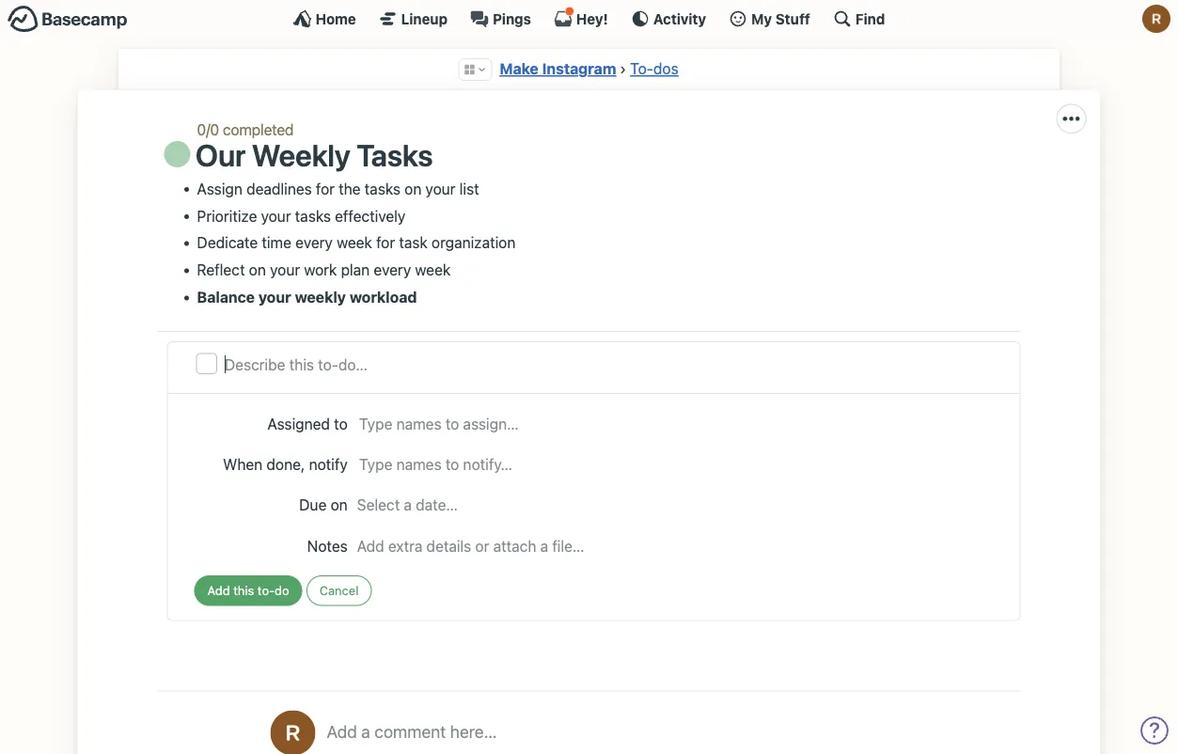 Task type: locate. For each thing, give the bounding box(es) containing it.
1 horizontal spatial week
[[415, 261, 451, 279]]

activity link
[[631, 9, 706, 28]]

None submit
[[194, 576, 303, 606]]

every up work
[[295, 234, 333, 252]]

1 vertical spatial tasks
[[295, 207, 331, 225]]

pings button
[[470, 9, 531, 28]]

weekly
[[295, 288, 346, 306]]

week up plan at the top of page
[[337, 234, 372, 252]]

dos
[[654, 60, 679, 78]]

our
[[196, 137, 246, 173]]

plan
[[341, 261, 370, 279]]

every up workload
[[374, 261, 411, 279]]

organization
[[432, 234, 516, 252]]

0/0 completed
[[197, 120, 294, 138]]

work
[[304, 261, 337, 279]]

0 horizontal spatial week
[[337, 234, 372, 252]]

find
[[856, 10, 886, 27]]

hey! button
[[554, 7, 608, 28]]

on
[[405, 180, 422, 198], [249, 261, 266, 279], [331, 496, 348, 514]]

for left task
[[376, 234, 395, 252]]

make
[[500, 60, 539, 78]]

0 vertical spatial every
[[295, 234, 333, 252]]

0 vertical spatial for
[[316, 180, 335, 198]]

your down time
[[270, 261, 300, 279]]

2 vertical spatial on
[[331, 496, 348, 514]]

1 vertical spatial for
[[376, 234, 395, 252]]

completed
[[223, 120, 294, 138]]

for
[[316, 180, 335, 198], [376, 234, 395, 252]]

0 horizontal spatial on
[[249, 261, 266, 279]]

0 vertical spatial tasks
[[365, 180, 401, 198]]

prioritize
[[197, 207, 257, 225]]

for left the at the left top of page
[[316, 180, 335, 198]]

0 vertical spatial on
[[405, 180, 422, 198]]

tasks up effectively
[[365, 180, 401, 198]]

1 horizontal spatial for
[[376, 234, 395, 252]]

your
[[426, 180, 456, 198], [261, 207, 291, 225], [270, 261, 300, 279], [259, 288, 291, 306]]

1 horizontal spatial every
[[374, 261, 411, 279]]

0/0
[[197, 120, 219, 138]]

0 vertical spatial week
[[337, 234, 372, 252]]

make instagram
[[500, 60, 617, 78]]

comment
[[375, 721, 446, 742]]

my
[[752, 10, 772, 27]]

0/0 completed link
[[197, 120, 294, 138]]

here…
[[450, 721, 497, 742]]

0 horizontal spatial tasks
[[295, 207, 331, 225]]

on down tasks
[[405, 180, 422, 198]]

week
[[337, 234, 372, 252], [415, 261, 451, 279]]

week down task
[[415, 261, 451, 279]]

› to-dos
[[620, 60, 679, 78]]

find button
[[833, 9, 886, 28]]

1 vertical spatial every
[[374, 261, 411, 279]]

every
[[295, 234, 333, 252], [374, 261, 411, 279]]

1 horizontal spatial tasks
[[365, 180, 401, 198]]

due on
[[299, 496, 348, 514]]

1 vertical spatial on
[[249, 261, 266, 279]]

dedicate
[[197, 234, 258, 252]]

Notes text field
[[357, 535, 994, 557]]

my stuff button
[[729, 9, 811, 28]]

make instagram link
[[500, 60, 617, 78]]

a
[[362, 721, 370, 742]]

on right due
[[331, 496, 348, 514]]

pings
[[493, 10, 531, 27]]

the
[[339, 180, 361, 198]]

assigned to
[[267, 415, 348, 433]]

0 horizontal spatial for
[[316, 180, 335, 198]]

1 horizontal spatial on
[[331, 496, 348, 514]]

on down time
[[249, 261, 266, 279]]

done,
[[267, 456, 305, 474]]

activity
[[654, 10, 706, 27]]

weekly
[[252, 137, 351, 173]]

your up time
[[261, 207, 291, 225]]

Due on text field
[[357, 494, 994, 517]]

tasks down deadlines
[[295, 207, 331, 225]]

assigned
[[267, 415, 330, 433]]

to-dos link
[[630, 60, 679, 78]]

Assigned to text field
[[357, 411, 994, 437]]

switch accounts image
[[8, 5, 128, 34]]

cancel
[[320, 584, 359, 598]]

tasks
[[365, 180, 401, 198], [295, 207, 331, 225]]



Task type: vqa. For each thing, say whether or not it's contained in the screenshot.
to-do list description: add extra details or attach a file 'Text Box' in the top of the page
no



Task type: describe. For each thing, give the bounding box(es) containing it.
our weekly tasks link
[[196, 137, 433, 173]]

notes
[[307, 537, 348, 555]]

notify
[[309, 456, 348, 474]]

your left the list
[[426, 180, 456, 198]]

reflect
[[197, 261, 245, 279]]

cancel button
[[306, 576, 372, 606]]

add a comment here…
[[327, 721, 497, 742]]

when
[[223, 456, 263, 474]]

ruby image
[[1143, 5, 1171, 33]]

effectively
[[335, 207, 406, 225]]

assign deadlines for the tasks on your list prioritize your tasks effectively dedicate time every week for task organization reflect on your work plan every week balance your weekly workload
[[197, 180, 516, 306]]

task
[[399, 234, 428, 252]]

lineup
[[401, 10, 448, 27]]

add
[[327, 721, 357, 742]]

ruby image
[[270, 711, 316, 754]]

0 horizontal spatial every
[[295, 234, 333, 252]]

add a comment here… button
[[327, 711, 1002, 754]]

When done, notify text field
[[357, 452, 994, 477]]

›
[[620, 60, 627, 78]]

1 vertical spatial week
[[415, 261, 451, 279]]

my stuff
[[752, 10, 811, 27]]

list
[[460, 180, 479, 198]]

main element
[[0, 0, 1179, 37]]

workload
[[350, 288, 417, 306]]

balance
[[197, 288, 255, 306]]

when done, notify
[[223, 456, 348, 474]]

lineup link
[[379, 9, 448, 28]]

deadlines
[[247, 180, 312, 198]]

home link
[[293, 9, 356, 28]]

home
[[316, 10, 356, 27]]

our weekly tasks
[[196, 137, 433, 173]]

stuff
[[776, 10, 811, 27]]

instagram
[[542, 60, 617, 78]]

time
[[262, 234, 292, 252]]

2 horizontal spatial on
[[405, 180, 422, 198]]

To-do name text field
[[225, 353, 1007, 377]]

hey!
[[577, 10, 608, 27]]

your left weekly
[[259, 288, 291, 306]]

tasks
[[357, 137, 433, 173]]

assign
[[197, 180, 243, 198]]

due
[[299, 496, 327, 514]]

to
[[334, 415, 348, 433]]

to-
[[630, 60, 654, 78]]



